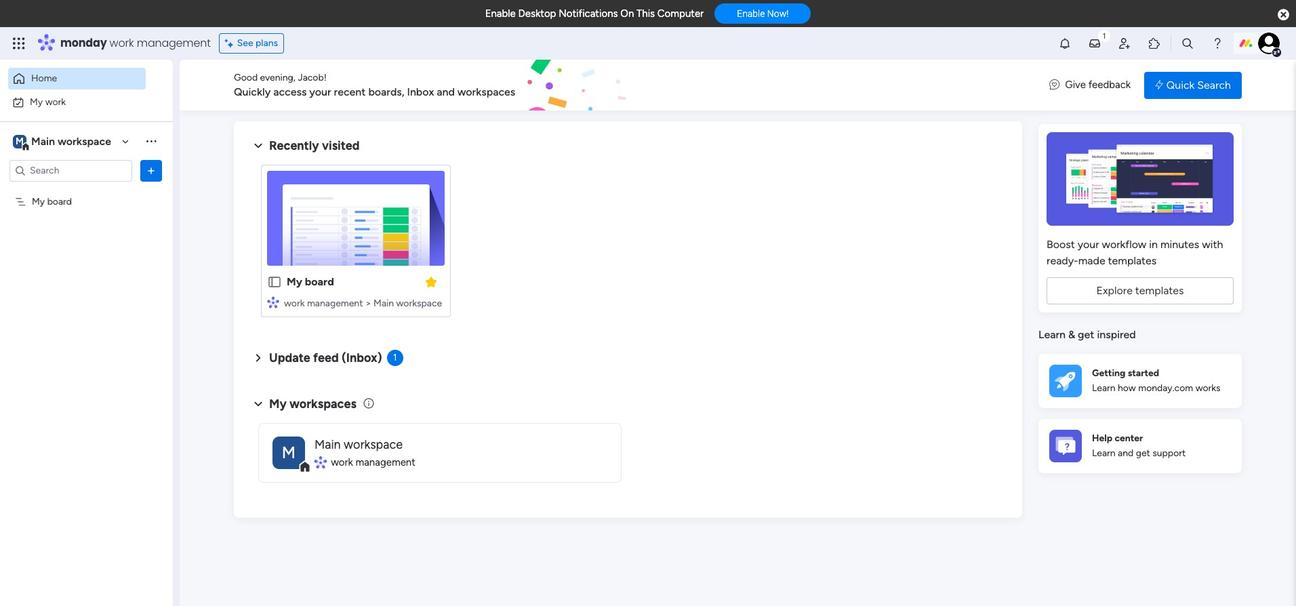 Task type: locate. For each thing, give the bounding box(es) containing it.
1 horizontal spatial your
[[1078, 238, 1100, 251]]

close my workspaces image
[[250, 396, 267, 412]]

minutes
[[1161, 238, 1200, 251]]

Search in workspace field
[[28, 163, 113, 178]]

my workspaces
[[269, 397, 357, 412]]

get down center on the bottom of page
[[1137, 448, 1151, 459]]

my down 'search in workspace' field
[[32, 196, 45, 207]]

your down jacob!
[[310, 85, 331, 98]]

my right 'public board' image
[[287, 275, 302, 288]]

your up the made
[[1078, 238, 1100, 251]]

board right 'public board' image
[[305, 275, 334, 288]]

main
[[31, 135, 55, 148], [374, 298, 394, 309], [315, 437, 341, 452]]

1 vertical spatial and
[[1118, 448, 1134, 459]]

0 horizontal spatial get
[[1079, 328, 1095, 341]]

workspaces
[[458, 85, 516, 98], [290, 397, 357, 412]]

1 horizontal spatial and
[[1118, 448, 1134, 459]]

0 vertical spatial workspace image
[[13, 134, 26, 149]]

give
[[1066, 79, 1087, 91]]

help
[[1093, 433, 1113, 444]]

update
[[269, 351, 311, 366]]

and down center on the bottom of page
[[1118, 448, 1134, 459]]

now!
[[768, 8, 789, 19]]

2 vertical spatial learn
[[1093, 448, 1116, 459]]

learn down getting
[[1093, 383, 1116, 394]]

board inside list box
[[47, 196, 72, 207]]

2 vertical spatial management
[[356, 456, 416, 469]]

m
[[16, 135, 24, 147], [282, 443, 296, 462]]

work inside button
[[45, 96, 66, 108]]

1 vertical spatial learn
[[1093, 383, 1116, 394]]

inspired
[[1098, 328, 1137, 341]]

0 vertical spatial my board
[[32, 196, 72, 207]]

0 vertical spatial board
[[47, 196, 72, 207]]

explore
[[1097, 284, 1133, 297]]

workspaces down update feed (inbox)
[[290, 397, 357, 412]]

1 vertical spatial templates
[[1136, 284, 1185, 297]]

1 horizontal spatial main
[[315, 437, 341, 452]]

1 vertical spatial workspaces
[[290, 397, 357, 412]]

0 vertical spatial templates
[[1109, 254, 1157, 267]]

work up update at the bottom of the page
[[284, 298, 305, 309]]

see plans button
[[219, 33, 284, 54]]

my right close my workspaces icon
[[269, 397, 287, 412]]

invite members image
[[1118, 37, 1132, 50]]

0 horizontal spatial my board
[[32, 196, 72, 207]]

templates inside boost your workflow in minutes with ready-made templates
[[1109, 254, 1157, 267]]

enable inside button
[[737, 8, 765, 19]]

v2 bolt switch image
[[1156, 78, 1164, 93]]

learn down help
[[1093, 448, 1116, 459]]

work down home
[[45, 96, 66, 108]]

workspace up 'search in workspace' field
[[58, 135, 111, 148]]

0 vertical spatial and
[[437, 85, 455, 98]]

my
[[30, 96, 43, 108], [32, 196, 45, 207], [287, 275, 302, 288], [269, 397, 287, 412]]

0 horizontal spatial main
[[31, 135, 55, 148]]

templates inside button
[[1136, 284, 1185, 297]]

my down home
[[30, 96, 43, 108]]

management
[[137, 35, 211, 51], [307, 298, 363, 309], [356, 456, 416, 469]]

see plans
[[237, 37, 278, 49]]

notifications
[[559, 7, 618, 20]]

main workspace up 'search in workspace' field
[[31, 135, 111, 148]]

search
[[1198, 78, 1232, 91]]

recent
[[334, 85, 366, 98]]

1 horizontal spatial main workspace
[[315, 437, 403, 452]]

work
[[110, 35, 134, 51], [45, 96, 66, 108], [284, 298, 305, 309], [331, 456, 353, 469]]

0 vertical spatial workspaces
[[458, 85, 516, 98]]

my board right 'public board' image
[[287, 275, 334, 288]]

enable left desktop
[[485, 7, 516, 20]]

enable for enable now!
[[737, 8, 765, 19]]

1 horizontal spatial get
[[1137, 448, 1151, 459]]

&
[[1069, 328, 1076, 341]]

0 vertical spatial m
[[16, 135, 24, 147]]

0 horizontal spatial your
[[310, 85, 331, 98]]

1 vertical spatial your
[[1078, 238, 1100, 251]]

1 horizontal spatial board
[[305, 275, 334, 288]]

templates
[[1109, 254, 1157, 267], [1136, 284, 1185, 297]]

and inside good evening, jacob! quickly access your recent boards, inbox and workspaces
[[437, 85, 455, 98]]

your
[[310, 85, 331, 98], [1078, 238, 1100, 251]]

workspace up work management
[[344, 437, 403, 452]]

my board list box
[[0, 187, 173, 396]]

enable now! button
[[715, 4, 811, 24]]

main workspace
[[31, 135, 111, 148], [315, 437, 403, 452]]

workspace
[[58, 135, 111, 148], [396, 298, 442, 309], [344, 437, 403, 452]]

1 vertical spatial management
[[307, 298, 363, 309]]

enable left now!
[[737, 8, 765, 19]]

m inside workspace selection element
[[16, 135, 24, 147]]

desktop
[[519, 7, 556, 20]]

workspace image
[[13, 134, 26, 149], [273, 436, 305, 469]]

0 horizontal spatial and
[[437, 85, 455, 98]]

0 horizontal spatial board
[[47, 196, 72, 207]]

1 horizontal spatial m
[[282, 443, 296, 462]]

1 horizontal spatial workspaces
[[458, 85, 516, 98]]

0 horizontal spatial workspaces
[[290, 397, 357, 412]]

0 horizontal spatial main workspace
[[31, 135, 111, 148]]

management for work management > main workspace
[[307, 298, 363, 309]]

update feed (inbox)
[[269, 351, 382, 366]]

learn inside help center learn and get support
[[1093, 448, 1116, 459]]

work right monday
[[110, 35, 134, 51]]

started
[[1128, 367, 1160, 379]]

enable
[[485, 7, 516, 20], [737, 8, 765, 19]]

workspaces right inbox on the top left of the page
[[458, 85, 516, 98]]

option
[[0, 189, 173, 192]]

1 horizontal spatial my board
[[287, 275, 334, 288]]

0 vertical spatial get
[[1079, 328, 1095, 341]]

workspace down remove from favorites icon
[[396, 298, 442, 309]]

learn
[[1039, 328, 1066, 341], [1093, 383, 1116, 394], [1093, 448, 1116, 459]]

get
[[1079, 328, 1095, 341], [1137, 448, 1151, 459]]

my board down 'search in workspace' field
[[32, 196, 72, 207]]

1 vertical spatial workspace
[[396, 298, 442, 309]]

home button
[[8, 68, 146, 90]]

0 horizontal spatial enable
[[485, 7, 516, 20]]

main right >
[[374, 298, 394, 309]]

get right &
[[1079, 328, 1095, 341]]

1 vertical spatial workspace image
[[273, 436, 305, 469]]

1
[[393, 352, 397, 364]]

jacob!
[[298, 72, 327, 83]]

1 horizontal spatial enable
[[737, 8, 765, 19]]

my board
[[32, 196, 72, 207], [287, 275, 334, 288]]

this
[[637, 7, 655, 20]]

learn left &
[[1039, 328, 1066, 341]]

and right inbox on the top left of the page
[[437, 85, 455, 98]]

boards,
[[369, 85, 405, 98]]

board down 'search in workspace' field
[[47, 196, 72, 207]]

templates down workflow
[[1109, 254, 1157, 267]]

1 vertical spatial my board
[[287, 275, 334, 288]]

workspace options image
[[144, 134, 158, 148]]

dapulse close image
[[1279, 8, 1290, 22]]

main workspace up work management
[[315, 437, 403, 452]]

works
[[1196, 383, 1221, 394]]

1 vertical spatial get
[[1137, 448, 1151, 459]]

work management > main workspace
[[284, 298, 442, 309]]

getting started learn how monday.com works
[[1093, 367, 1221, 394]]

main down my work
[[31, 135, 55, 148]]

your inside good evening, jacob! quickly access your recent boards, inbox and workspaces
[[310, 85, 331, 98]]

1 vertical spatial main
[[374, 298, 394, 309]]

0 vertical spatial management
[[137, 35, 211, 51]]

0 horizontal spatial m
[[16, 135, 24, 147]]

board
[[47, 196, 72, 207], [305, 275, 334, 288]]

my work
[[30, 96, 66, 108]]

0 vertical spatial main workspace
[[31, 135, 111, 148]]

getting
[[1093, 367, 1126, 379]]

plans
[[256, 37, 278, 49]]

learn for getting
[[1093, 383, 1116, 394]]

getting started element
[[1039, 354, 1243, 408]]

2 vertical spatial workspace
[[344, 437, 403, 452]]

center
[[1115, 433, 1144, 444]]

0 vertical spatial your
[[310, 85, 331, 98]]

templates right explore
[[1136, 284, 1185, 297]]

and
[[437, 85, 455, 98], [1118, 448, 1134, 459]]

0 vertical spatial main
[[31, 135, 55, 148]]

main down my workspaces
[[315, 437, 341, 452]]

learn for help
[[1093, 448, 1116, 459]]

search everything image
[[1182, 37, 1195, 50]]

boost
[[1047, 238, 1076, 251]]

visited
[[322, 138, 360, 153]]

quick
[[1167, 78, 1195, 91]]

give feedback
[[1066, 79, 1131, 91]]

access
[[273, 85, 307, 98]]

your inside boost your workflow in minutes with ready-made templates
[[1078, 238, 1100, 251]]

0 horizontal spatial workspace image
[[13, 134, 26, 149]]

learn inside getting started learn how monday.com works
[[1093, 383, 1116, 394]]



Task type: describe. For each thing, give the bounding box(es) containing it.
apps image
[[1148, 37, 1162, 50]]

my inside button
[[30, 96, 43, 108]]

options image
[[144, 164, 158, 177]]

get inside help center learn and get support
[[1137, 448, 1151, 459]]

work down my workspaces
[[331, 456, 353, 469]]

v2 user feedback image
[[1050, 77, 1060, 93]]

1 vertical spatial m
[[282, 443, 296, 462]]

explore templates button
[[1047, 277, 1234, 305]]

good evening, jacob! quickly access your recent boards, inbox and workspaces
[[234, 72, 516, 98]]

with
[[1203, 238, 1224, 251]]

explore templates
[[1097, 284, 1185, 297]]

main inside workspace selection element
[[31, 135, 55, 148]]

2 vertical spatial main
[[315, 437, 341, 452]]

recently visited
[[269, 138, 360, 153]]

public board image
[[267, 275, 282, 290]]

and inside help center learn and get support
[[1118, 448, 1134, 459]]

help center element
[[1039, 419, 1243, 473]]

workspace selection element
[[13, 133, 113, 151]]

quickly
[[234, 85, 271, 98]]

made
[[1079, 254, 1106, 267]]

0 vertical spatial learn
[[1039, 328, 1066, 341]]

management for work management
[[356, 456, 416, 469]]

>
[[366, 298, 371, 309]]

select product image
[[12, 37, 26, 50]]

quick search
[[1167, 78, 1232, 91]]

monday
[[60, 35, 107, 51]]

good
[[234, 72, 258, 83]]

work management
[[331, 456, 416, 469]]

jacob simon image
[[1259, 33, 1281, 54]]

my work button
[[8, 91, 146, 113]]

workflow
[[1103, 238, 1147, 251]]

quick search button
[[1145, 72, 1243, 99]]

1 horizontal spatial workspace image
[[273, 436, 305, 469]]

notifications image
[[1059, 37, 1072, 50]]

feed
[[313, 351, 339, 366]]

0 vertical spatial workspace
[[58, 135, 111, 148]]

my board inside list box
[[32, 196, 72, 207]]

feedback
[[1089, 79, 1131, 91]]

in
[[1150, 238, 1158, 251]]

recently
[[269, 138, 319, 153]]

enable now!
[[737, 8, 789, 19]]

how
[[1118, 383, 1137, 394]]

monday.com
[[1139, 383, 1194, 394]]

open update feed (inbox) image
[[250, 350, 267, 366]]

main workspace inside workspace selection element
[[31, 135, 111, 148]]

templates image image
[[1051, 132, 1230, 226]]

inbox image
[[1089, 37, 1102, 50]]

computer
[[658, 7, 704, 20]]

my inside list box
[[32, 196, 45, 207]]

support
[[1153, 448, 1186, 459]]

inbox
[[407, 85, 434, 98]]

workspaces inside good evening, jacob! quickly access your recent boards, inbox and workspaces
[[458, 85, 516, 98]]

1 image
[[1099, 28, 1111, 43]]

on
[[621, 7, 634, 20]]

2 horizontal spatial main
[[374, 298, 394, 309]]

1 vertical spatial board
[[305, 275, 334, 288]]

boost your workflow in minutes with ready-made templates
[[1047, 238, 1224, 267]]

enable desktop notifications on this computer
[[485, 7, 704, 20]]

help image
[[1211, 37, 1225, 50]]

workspace image inside workspace selection element
[[13, 134, 26, 149]]

help center learn and get support
[[1093, 433, 1186, 459]]

monday work management
[[60, 35, 211, 51]]

see
[[237, 37, 253, 49]]

home
[[31, 73, 57, 84]]

remove from favorites image
[[425, 275, 438, 289]]

ready-
[[1047, 254, 1079, 267]]

learn & get inspired
[[1039, 328, 1137, 341]]

1 vertical spatial main workspace
[[315, 437, 403, 452]]

evening,
[[260, 72, 296, 83]]

close recently visited image
[[250, 138, 267, 154]]

enable for enable desktop notifications on this computer
[[485, 7, 516, 20]]

(inbox)
[[342, 351, 382, 366]]



Task type: vqa. For each thing, say whether or not it's contained in the screenshot.
Access
yes



